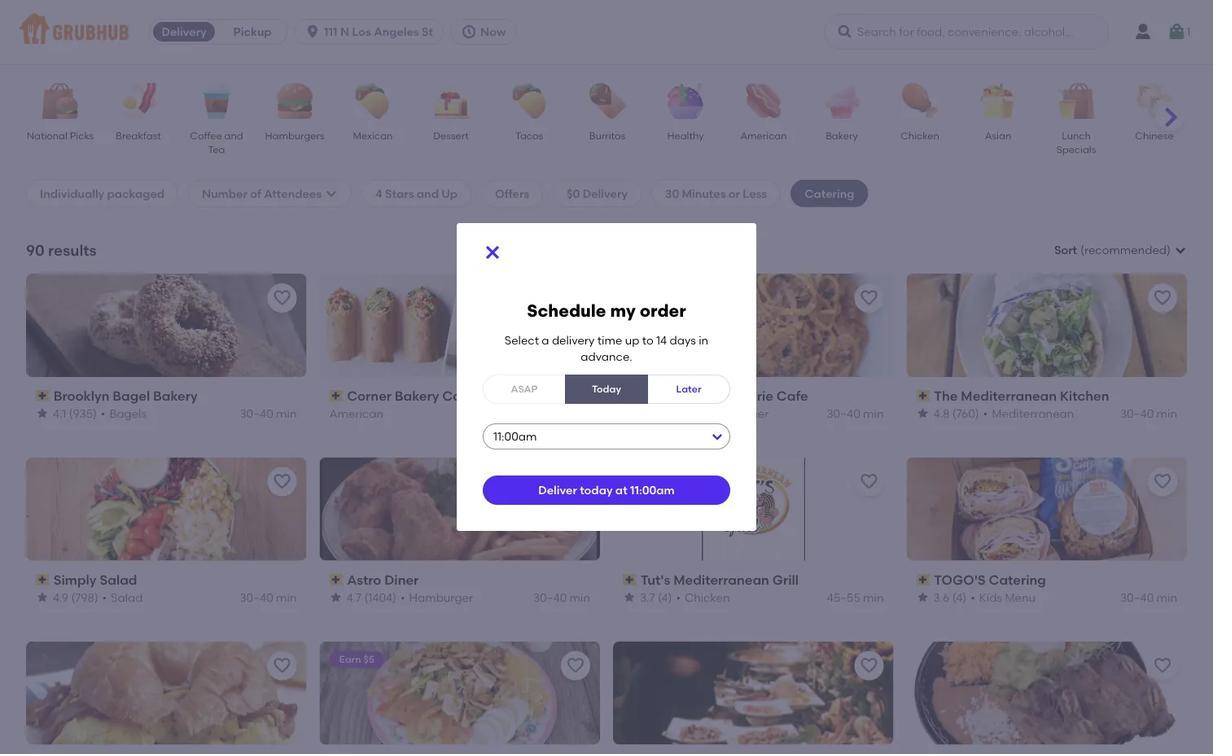 Task type: vqa. For each thing, say whether or not it's contained in the screenshot.
WA at the top of the page
no



Task type: locate. For each thing, give the bounding box(es) containing it.
save this restaurant image for astro diner
[[566, 472, 586, 492]]

catering up menu
[[989, 572, 1046, 588]]

salad down simply salad
[[111, 590, 143, 604]]

star icon image
[[36, 407, 49, 420], [623, 407, 636, 420], [917, 407, 930, 420], [36, 591, 49, 604], [329, 591, 342, 604], [623, 591, 636, 604], [917, 591, 930, 604]]

min for amandine patisserie cafe
[[863, 406, 884, 420]]

picks
[[70, 129, 94, 141]]

star icon image left 4.7 (1404)
[[329, 591, 342, 604]]

star icon image left 4.8
[[917, 407, 930, 420]]

30–40 for corner bakery catering
[[533, 406, 567, 420]]

• right (760)
[[984, 406, 988, 420]]

select a delivery time up to 14 days in advance.
[[505, 333, 709, 363]]

mediterranean for tut's
[[674, 572, 770, 588]]

packaged
[[107, 186, 165, 200]]

american image
[[735, 83, 792, 119]]

0 vertical spatial and
[[224, 129, 243, 141]]

svg image up chinese image
[[1167, 22, 1187, 42]]

star icon image for astro
[[329, 591, 342, 604]]

4.7 for 4.7 (1404)
[[347, 590, 362, 604]]

subscription pass image left simply
[[36, 574, 50, 586]]

0 horizontal spatial and
[[224, 129, 243, 141]]

1 horizontal spatial and
[[417, 186, 439, 200]]

1 horizontal spatial 4.7
[[640, 406, 655, 420]]

mediterranean down the mediterranean kitchen
[[992, 406, 1074, 420]]

subscription pass image
[[329, 390, 344, 402], [917, 390, 931, 402], [36, 574, 50, 586], [623, 574, 637, 586]]

2 vertical spatial catering
[[989, 572, 1046, 588]]

0 vertical spatial 4.7
[[640, 406, 655, 420]]

111 n los angeles st
[[324, 25, 433, 39]]

• down diner
[[401, 590, 405, 604]]

0 horizontal spatial hamburger
[[409, 590, 473, 604]]

save this restaurant image for corner bakery catering
[[566, 288, 586, 308]]

1 (4) from the left
[[658, 590, 672, 604]]

coffee
[[190, 129, 222, 141]]

$0
[[567, 186, 580, 200]]

save this restaurant image for simply salad
[[272, 472, 292, 492]]

salad up • salad on the left of the page
[[100, 572, 137, 588]]

min
[[276, 406, 297, 420], [570, 406, 590, 420], [863, 406, 884, 420], [1157, 406, 1178, 420], [276, 590, 297, 604], [570, 590, 590, 604], [863, 590, 884, 604], [1157, 590, 1178, 604]]

30–40 for togo's catering
[[1121, 590, 1154, 604]]

svg image inside the 111 n los angeles st button
[[305, 24, 321, 40]]

subscription pass image inside simply salad link
[[36, 574, 50, 586]]

save this restaurant image
[[566, 288, 586, 308], [1153, 288, 1173, 308], [272, 472, 292, 492], [1153, 472, 1173, 492], [860, 656, 879, 676], [1153, 656, 1173, 676]]

subscription pass image for corner bakery catering
[[329, 390, 344, 402]]

1 vertical spatial american
[[329, 406, 384, 420]]

save this restaurant image for togo's catering
[[1153, 472, 1173, 492]]

breakfast image
[[110, 83, 167, 119]]

bakery
[[826, 129, 858, 141], [153, 388, 198, 404], [395, 388, 439, 404]]

0 horizontal spatial delivery
[[162, 25, 207, 39]]

catering left the asap
[[443, 388, 500, 404]]

star icon image left 4.9
[[36, 591, 49, 604]]

• for brooklyn
[[101, 406, 105, 420]]

chicken down chicken image
[[901, 129, 940, 141]]

1 horizontal spatial catering
[[805, 186, 855, 200]]

save this restaurant image for tut's mediterranean grill
[[860, 472, 879, 492]]

1 vertical spatial salad
[[111, 590, 143, 604]]

• salad
[[102, 590, 143, 604]]

30–40 min for corner bakery catering
[[533, 406, 590, 420]]

svg image inside now button
[[461, 24, 477, 40]]

national
[[27, 129, 68, 141]]

30
[[665, 186, 679, 200]]

45–55
[[827, 590, 861, 604]]

2 (4) from the left
[[953, 590, 967, 604]]

0 horizontal spatial chicken
[[685, 590, 730, 604]]

min for astro diner
[[570, 590, 590, 604]]

number of attendees
[[202, 186, 322, 200]]

0 horizontal spatial (4)
[[658, 590, 672, 604]]

0 vertical spatial mediterranean
[[961, 388, 1057, 404]]

30–40 for astro diner
[[533, 590, 567, 604]]

subscription pass image left brooklyn
[[36, 390, 50, 402]]

corner
[[347, 388, 392, 404]]

1 vertical spatial catering
[[443, 388, 500, 404]]

1 horizontal spatial chicken
[[901, 129, 940, 141]]

subscription pass image inside tut's mediterranean grill link
[[623, 574, 637, 586]]

4 stars and up
[[375, 186, 458, 200]]

1 horizontal spatial bakery
[[395, 388, 439, 404]]

30–40 min for brooklyn bagel bakery
[[240, 406, 297, 420]]

delivery left pickup button
[[162, 25, 207, 39]]

brooklyn bagel bakery
[[53, 388, 198, 404]]

1 vertical spatial hamburger
[[409, 590, 473, 604]]

save this restaurant button
[[268, 283, 297, 313], [561, 283, 590, 313], [855, 283, 884, 313], [1148, 283, 1178, 313], [268, 467, 297, 497], [561, 467, 590, 497], [855, 467, 884, 497], [1148, 467, 1178, 497], [268, 651, 297, 681], [561, 651, 590, 681], [855, 651, 884, 681], [1148, 651, 1178, 681]]

4.8 (760)
[[934, 406, 980, 420]]

subscription pass image right 'today'
[[623, 390, 637, 402]]

30–40 for simply salad
[[240, 590, 273, 604]]

bakery image
[[814, 83, 871, 119]]

subscription pass image for togo's catering
[[917, 574, 931, 586]]

• down simply salad
[[102, 590, 107, 604]]

hamburger down patisserie
[[705, 406, 769, 420]]

catering
[[805, 186, 855, 200], [443, 388, 500, 404], [989, 572, 1046, 588]]

amandine patisserie cafe
[[641, 388, 808, 404]]

salad
[[100, 572, 137, 588], [111, 590, 143, 604]]

hamburgers image
[[266, 83, 323, 119]]

a
[[542, 333, 549, 347]]

0 horizontal spatial 4.7
[[347, 590, 362, 604]]

subscription pass image inside the mediterranean kitchen link
[[917, 390, 931, 402]]

4.7 down 'astro'
[[347, 590, 362, 604]]

bakery right corner
[[395, 388, 439, 404]]

subscription pass image inside togo's catering link
[[917, 574, 931, 586]]

min for simply salad
[[276, 590, 297, 604]]

mediterranean
[[961, 388, 1057, 404], [992, 406, 1074, 420], [674, 572, 770, 588]]

astro diner link
[[329, 571, 590, 589]]

0 vertical spatial delivery
[[162, 25, 207, 39]]

3.7 (4)
[[640, 590, 672, 604]]

30–40 for brooklyn bagel bakery
[[240, 406, 273, 420]]

111 n los angeles st button
[[294, 19, 450, 45]]

less
[[743, 186, 767, 200]]

star icon image down the today button
[[623, 407, 636, 420]]

svg image left 111
[[305, 24, 321, 40]]

0 vertical spatial hamburger
[[705, 406, 769, 420]]

• kids menu
[[971, 590, 1036, 604]]

chicken down tut's mediterranean grill
[[685, 590, 730, 604]]

90 results
[[26, 241, 97, 259]]

togo's
[[934, 572, 986, 588]]

salad for simply salad
[[100, 572, 137, 588]]

4.7 down amandine
[[640, 406, 655, 420]]

subscription pass image inside astro diner link
[[329, 574, 344, 586]]

later
[[676, 383, 702, 395]]

(4) down togo's
[[953, 590, 967, 604]]

and
[[224, 129, 243, 141], [417, 186, 439, 200]]

brooklyn bagel bakery link
[[36, 387, 297, 405]]

3.6 (4)
[[934, 590, 967, 604]]

• for the
[[984, 406, 988, 420]]

subscription pass image left tut's
[[623, 574, 637, 586]]

order
[[640, 300, 686, 321]]

svg image
[[461, 24, 477, 40], [837, 24, 854, 40], [325, 187, 338, 200], [483, 243, 503, 262]]

bagel
[[113, 388, 150, 404]]

• right '(935)'
[[101, 406, 105, 420]]

1 vertical spatial and
[[417, 186, 439, 200]]

$0 delivery
[[567, 186, 628, 200]]

4.7
[[640, 406, 655, 420], [347, 590, 362, 604]]

hamburger down astro diner link
[[409, 590, 473, 604]]

1 vertical spatial 4.7
[[347, 590, 362, 604]]

11:00am
[[630, 483, 675, 497]]

grill
[[773, 572, 799, 588]]

up
[[625, 333, 640, 347]]

mexican image
[[345, 83, 402, 119]]

(4) right 3.7
[[658, 590, 672, 604]]

star icon image for the
[[917, 407, 930, 420]]

select
[[505, 333, 539, 347]]

save this restaurant image
[[272, 288, 292, 308], [860, 288, 879, 308], [566, 472, 586, 492], [860, 472, 879, 492], [272, 656, 292, 676], [566, 656, 586, 676]]

1 horizontal spatial svg image
[[1167, 22, 1187, 42]]

today button
[[565, 375, 648, 404]]

dessert image
[[423, 83, 480, 119]]

specials
[[1057, 144, 1097, 155]]

0 horizontal spatial bakery
[[153, 388, 198, 404]]

los
[[352, 25, 371, 39]]

and left 'up'
[[417, 186, 439, 200]]

star icon image left 3.6
[[917, 591, 930, 604]]

subscription pass image for amandine patisserie cafe
[[623, 390, 637, 402]]

30–40 for the mediterranean kitchen
[[1121, 406, 1154, 420]]

or
[[729, 186, 740, 200]]

14
[[656, 333, 667, 347]]

1 horizontal spatial (4)
[[953, 590, 967, 604]]

togo's catering
[[934, 572, 1046, 588]]

1 vertical spatial delivery
[[583, 186, 628, 200]]

astro
[[347, 572, 381, 588]]

up
[[442, 186, 458, 200]]

3.6
[[934, 590, 950, 604]]

bagels
[[109, 406, 147, 420]]

mediterranean up • chicken
[[674, 572, 770, 588]]

4.9
[[53, 590, 68, 604]]

subscription pass image for the mediterranean kitchen
[[917, 390, 931, 402]]

0 vertical spatial catering
[[805, 186, 855, 200]]

chicken
[[901, 129, 940, 141], [685, 590, 730, 604]]

american down the american image
[[741, 129, 787, 141]]

svg image
[[1167, 22, 1187, 42], [305, 24, 321, 40]]

30–40 min for simply salad
[[240, 590, 297, 604]]

american
[[741, 129, 787, 141], [329, 406, 384, 420]]

subscription pass image left togo's
[[917, 574, 931, 586]]

2 vertical spatial mediterranean
[[674, 572, 770, 588]]

mediterranean up • mediterranean
[[961, 388, 1057, 404]]

1 vertical spatial mediterranean
[[992, 406, 1074, 420]]

0 horizontal spatial svg image
[[305, 24, 321, 40]]

american down corner
[[329, 406, 384, 420]]

svg image left now
[[461, 24, 477, 40]]

kitchen
[[1060, 388, 1110, 404]]

subscription pass image inside the brooklyn bagel bakery link
[[36, 390, 50, 402]]

0 vertical spatial chicken
[[901, 129, 940, 141]]

subscription pass image left corner
[[329, 390, 344, 402]]

later button
[[647, 375, 731, 404]]

the mediterranean kitchen link
[[917, 387, 1178, 405]]

30–40 min for the mediterranean kitchen
[[1121, 406, 1178, 420]]

save this restaurant image for the mediterranean kitchen
[[1153, 288, 1173, 308]]

• left kids
[[971, 590, 975, 604]]

delivery right "$0"
[[583, 186, 628, 200]]

advance.
[[581, 350, 633, 363]]

svg image right attendees
[[325, 187, 338, 200]]

bakery right bagel
[[153, 388, 198, 404]]

30–40
[[240, 406, 273, 420], [533, 406, 567, 420], [827, 406, 861, 420], [1121, 406, 1154, 420], [240, 590, 273, 604], [533, 590, 567, 604], [1121, 590, 1154, 604]]

subscription pass image inside corner bakery catering link
[[329, 390, 344, 402]]

subscription pass image inside amandine patisserie cafe link
[[623, 390, 637, 402]]

subscription pass image left 'astro'
[[329, 574, 344, 586]]

0 vertical spatial salad
[[100, 572, 137, 588]]

and inside coffee and tea
[[224, 129, 243, 141]]

lunch specials
[[1057, 129, 1097, 155]]

star icon image for togo's
[[917, 591, 930, 604]]

days
[[670, 333, 696, 347]]

at
[[616, 483, 628, 497]]

and up tea
[[224, 129, 243, 141]]

subscription pass image
[[36, 390, 50, 402], [623, 390, 637, 402], [329, 574, 344, 586], [917, 574, 931, 586]]

mediterranean for the
[[961, 388, 1057, 404]]

corner bakery catering
[[347, 388, 500, 404]]

catering right less
[[805, 186, 855, 200]]

30–40 min for togo's catering
[[1121, 590, 1178, 604]]

bakery down bakery image
[[826, 129, 858, 141]]

90
[[26, 241, 45, 259]]

subscription pass image left the
[[917, 390, 931, 402]]

30–40 min for amandine patisserie cafe
[[827, 406, 884, 420]]

star icon image left 3.7
[[623, 591, 636, 604]]

earn $5
[[339, 654, 375, 665]]

• right 3.7 (4)
[[676, 590, 681, 604]]

number
[[202, 186, 248, 200]]

1 horizontal spatial american
[[741, 129, 787, 141]]

svg image inside 1 'button'
[[1167, 22, 1187, 42]]

• bagels
[[101, 406, 147, 420]]

star icon image left 4.1
[[36, 407, 49, 420]]

pickup
[[233, 25, 272, 39]]



Task type: describe. For each thing, give the bounding box(es) containing it.
save this restaurant image for amandine patisserie cafe
[[860, 288, 879, 308]]

results
[[48, 241, 97, 259]]

star icon image for tut's
[[623, 591, 636, 604]]

simply salad
[[53, 572, 137, 588]]

1 horizontal spatial hamburger
[[705, 406, 769, 420]]

main navigation navigation
[[0, 0, 1214, 64]]

kids
[[979, 590, 1003, 604]]

30–40 min for astro diner
[[533, 590, 590, 604]]

menu
[[1005, 590, 1036, 604]]

1 button
[[1167, 17, 1191, 46]]

4.1 (935)
[[53, 406, 97, 420]]

time
[[598, 333, 623, 347]]

min for corner bakery catering
[[570, 406, 590, 420]]

$5
[[364, 654, 375, 665]]

attendees
[[264, 186, 322, 200]]

(935)
[[69, 406, 97, 420]]

0 horizontal spatial catering
[[443, 388, 500, 404]]

30–40 for amandine patisserie cafe
[[827, 406, 861, 420]]

(798)
[[71, 590, 98, 604]]

today
[[592, 383, 621, 395]]

simply
[[53, 572, 97, 588]]

2 horizontal spatial catering
[[989, 572, 1046, 588]]

4.7 for 4.7
[[640, 406, 655, 420]]

svg image down offers on the left top of the page
[[483, 243, 503, 262]]

1 horizontal spatial delivery
[[583, 186, 628, 200]]

deliver today at 11:00am button
[[483, 476, 731, 505]]

(4) for tut's
[[658, 590, 672, 604]]

min for togo's catering
[[1157, 590, 1178, 604]]

national picks
[[27, 129, 94, 141]]

2 horizontal spatial bakery
[[826, 129, 858, 141]]

now button
[[450, 19, 523, 45]]

mediterranean for •
[[992, 406, 1074, 420]]

4.1
[[53, 406, 66, 420]]

pickup button
[[218, 19, 287, 45]]

subscription pass image for tut's mediterranean grill
[[623, 574, 637, 586]]

30 minutes or less
[[665, 186, 767, 200]]

amandine patisserie cafe link
[[623, 387, 884, 405]]

lunch specials image
[[1048, 83, 1105, 119]]

subscription pass image for astro diner
[[329, 574, 344, 586]]

• chicken
[[676, 590, 730, 604]]

tacos
[[515, 129, 543, 141]]

asian image
[[970, 83, 1027, 119]]

individually
[[40, 186, 104, 200]]

to
[[642, 333, 654, 347]]

healthy
[[667, 129, 704, 141]]

tacos image
[[501, 83, 558, 119]]

save this restaurant image for brooklyn bagel bakery
[[272, 288, 292, 308]]

111
[[324, 25, 338, 39]]

offers
[[495, 186, 530, 200]]

the mediterranean kitchen
[[934, 388, 1110, 404]]

now
[[481, 25, 506, 39]]

(760)
[[953, 406, 980, 420]]

salad for • salad
[[111, 590, 143, 604]]

st
[[422, 25, 433, 39]]

chicken image
[[892, 83, 949, 119]]

• for astro
[[401, 590, 405, 604]]

asian
[[985, 129, 1012, 141]]

45–55 min
[[827, 590, 884, 604]]

(1404)
[[364, 590, 397, 604]]

(4) for togo's
[[953, 590, 967, 604]]

of
[[250, 186, 261, 200]]

min for the mediterranean kitchen
[[1157, 406, 1178, 420]]

chinese
[[1136, 129, 1174, 141]]

• mediterranean
[[984, 406, 1074, 420]]

star icon image for brooklyn
[[36, 407, 49, 420]]

tut's mediterranean grill logo image
[[702, 457, 805, 561]]

coffee and tea
[[190, 129, 243, 155]]

dessert
[[433, 129, 469, 141]]

angeles
[[374, 25, 419, 39]]

delivery button
[[150, 19, 218, 45]]

star icon image for simply
[[36, 591, 49, 604]]

lunch
[[1062, 129, 1091, 141]]

schedule my order
[[527, 300, 686, 321]]

astro diner
[[347, 572, 419, 588]]

• for togo's
[[971, 590, 975, 604]]

chinese image
[[1126, 83, 1183, 119]]

subscription pass image for simply salad
[[36, 574, 50, 586]]

1 vertical spatial chicken
[[685, 590, 730, 604]]

delivery inside button
[[162, 25, 207, 39]]

tut's mediterranean grill link
[[623, 571, 884, 589]]

n
[[340, 25, 349, 39]]

today
[[580, 483, 613, 497]]

svg image for 111 n los angeles st
[[305, 24, 321, 40]]

healthy image
[[657, 83, 714, 119]]

• hamburger
[[401, 590, 473, 604]]

amandine
[[641, 388, 708, 404]]

burritos
[[589, 129, 626, 141]]

my
[[610, 300, 636, 321]]

in
[[699, 333, 709, 347]]

togo's catering link
[[917, 571, 1178, 589]]

• for tut's
[[676, 590, 681, 604]]

asap button
[[483, 375, 566, 404]]

simply salad link
[[36, 571, 297, 589]]

3.7
[[640, 590, 655, 604]]

coffee and tea image
[[188, 83, 245, 119]]

• for simply
[[102, 590, 107, 604]]

4.8
[[934, 406, 950, 420]]

burritos image
[[579, 83, 636, 119]]

deliver
[[539, 483, 577, 497]]

0 horizontal spatial american
[[329, 406, 384, 420]]

4
[[375, 186, 383, 200]]

svg image for 1
[[1167, 22, 1187, 42]]

asap
[[511, 383, 538, 395]]

delivery
[[552, 333, 595, 347]]

svg image up bakery image
[[837, 24, 854, 40]]

the
[[934, 388, 958, 404]]

breakfast
[[116, 129, 161, 141]]

subscription pass image for brooklyn bagel bakery
[[36, 390, 50, 402]]

star icon image for amandine
[[623, 407, 636, 420]]

0 vertical spatial american
[[741, 129, 787, 141]]

mexican
[[353, 129, 393, 141]]

brooklyn
[[53, 388, 110, 404]]

deliver today at 11:00am
[[539, 483, 675, 497]]

min for brooklyn bagel bakery
[[276, 406, 297, 420]]

min for tut's mediterranean grill
[[863, 590, 884, 604]]

national picks image
[[32, 83, 89, 119]]



